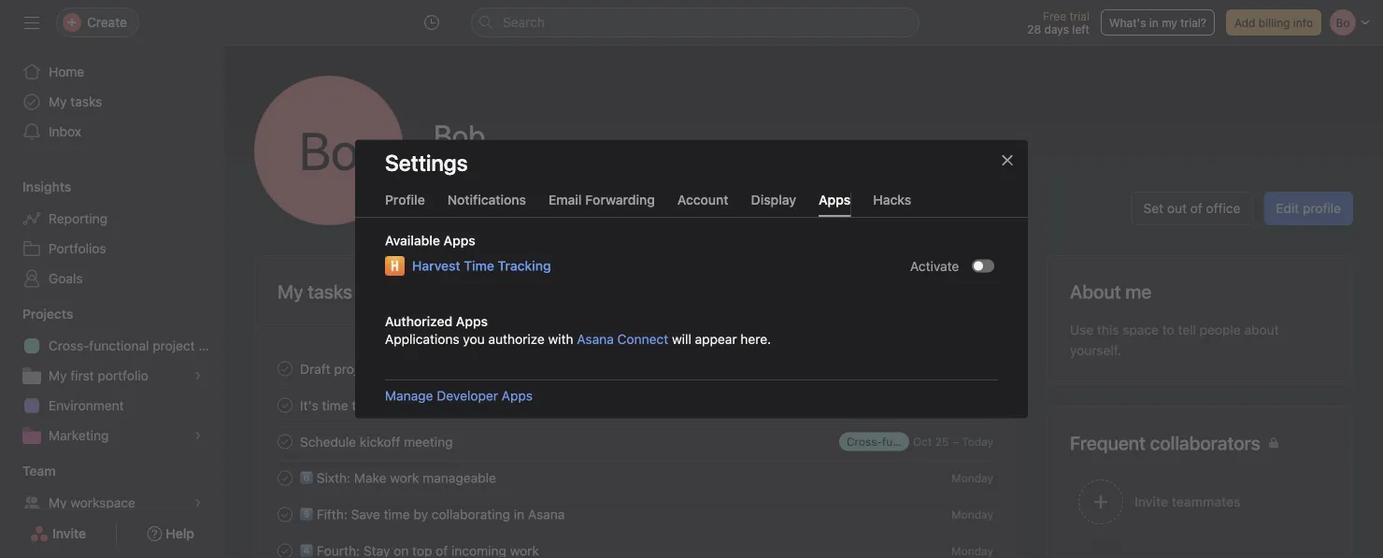 Task type: vqa. For each thing, say whether or not it's contained in the screenshot.
NEW to the top
no



Task type: locate. For each thing, give the bounding box(es) containing it.
cross-functional project plan link
[[11, 331, 224, 361]]

to left update
[[352, 398, 364, 413]]

tell
[[1178, 322, 1197, 337]]

completed image left it's
[[274, 394, 296, 416]]

2 vertical spatial completed image
[[274, 540, 296, 558]]

available
[[385, 233, 440, 248]]

6️⃣ sixth: make work manageable
[[300, 470, 496, 485]]

home
[[49, 64, 84, 79]]

harvest
[[412, 258, 461, 273]]

monday for 6️⃣ sixth: make work manageable
[[952, 472, 994, 485]]

0 horizontal spatial in
[[514, 506, 525, 522]]

1 horizontal spatial asana
[[577, 331, 614, 347]]

project left brief
[[334, 361, 377, 377]]

will
[[672, 331, 692, 347]]

1 completed image from the top
[[274, 358, 296, 380]]

apps
[[819, 192, 851, 208], [444, 233, 476, 248], [456, 314, 488, 329], [502, 388, 533, 403]]

projects element
[[0, 297, 224, 454]]

set
[[1144, 201, 1164, 216]]

2 vertical spatial monday button
[[952, 545, 994, 558]]

time left by
[[384, 506, 410, 522]]

1 vertical spatial my
[[49, 368, 67, 383]]

bo
[[299, 120, 359, 181]]

project
[[153, 338, 195, 353], [334, 361, 377, 377]]

completed image for schedule
[[274, 431, 296, 453]]

my inside teams element
[[49, 495, 67, 510]]

time right local
[[538, 162, 564, 178]]

my left first at the left of page
[[49, 368, 67, 383]]

2 completed image from the top
[[274, 467, 296, 489]]

2 my from the top
[[49, 368, 67, 383]]

portfolios
[[49, 241, 106, 256]]

free trial 28 days left
[[1028, 9, 1090, 36]]

Completed checkbox
[[274, 358, 296, 380], [274, 467, 296, 489], [274, 503, 296, 526], [274, 540, 296, 558]]

asana
[[577, 331, 614, 347], [528, 506, 565, 522]]

1 horizontal spatial in
[[1150, 16, 1159, 29]]

edit
[[1276, 201, 1300, 216]]

0 horizontal spatial time
[[322, 398, 348, 413]]

1 monday button from the top
[[952, 472, 994, 485]]

1 vertical spatial asana
[[528, 506, 565, 522]]

completed checkbox for draft
[[274, 358, 296, 380]]

what's
[[1110, 16, 1147, 29]]

completed image left schedule
[[274, 431, 296, 453]]

add
[[1235, 16, 1256, 29]]

profile button
[[385, 192, 425, 217]]

apps right 'developer'
[[502, 388, 533, 403]]

2 horizontal spatial time
[[538, 162, 564, 178]]

authorized apps applications you authorize with asana connect will appear here.
[[385, 314, 771, 347]]

1 completed checkbox from the top
[[274, 358, 296, 380]]

1 vertical spatial time
[[322, 398, 348, 413]]

completed image for 5️⃣
[[274, 503, 296, 526]]

0 vertical spatial completed image
[[274, 394, 296, 416]]

1 horizontal spatial project
[[334, 361, 377, 377]]

applications
[[385, 331, 460, 347]]

6️⃣
[[300, 470, 313, 485]]

2 vertical spatial completed image
[[274, 503, 296, 526]]

to left tell
[[1163, 322, 1175, 337]]

Completed checkbox
[[274, 394, 296, 416], [274, 431, 296, 453]]

developer
[[437, 388, 498, 403]]

project inside cross-functional project plan link
[[153, 338, 195, 353]]

monday button for 5️⃣ fifth: save time by collaborating in asana
[[952, 508, 994, 521]]

update
[[368, 398, 410, 413]]

1 vertical spatial completed image
[[274, 467, 296, 489]]

3 completed image from the top
[[274, 503, 296, 526]]

schedule kickoff meeting
[[300, 434, 453, 449]]

asana right collaborating
[[528, 506, 565, 522]]

completed image left 5️⃣
[[274, 503, 296, 526]]

days
[[1045, 22, 1069, 36]]

to
[[1163, 322, 1175, 337], [352, 398, 364, 413]]

2 vertical spatial monday
[[952, 545, 994, 558]]

2 monday from the top
[[952, 508, 994, 521]]

cross-
[[49, 338, 89, 353]]

2 vertical spatial my
[[49, 495, 67, 510]]

3 completed image from the top
[[274, 540, 296, 558]]

office
[[1207, 201, 1241, 216]]

time right it's
[[322, 398, 348, 413]]

apps up you
[[456, 314, 488, 329]]

add billing info
[[1235, 16, 1313, 29]]

it's
[[300, 398, 319, 413]]

my tasks
[[49, 94, 102, 109]]

3 completed checkbox from the top
[[274, 503, 296, 526]]

my up invite 'button'
[[49, 495, 67, 510]]

invite
[[52, 526, 86, 541]]

insights element
[[0, 170, 224, 297]]

2 completed image from the top
[[274, 431, 296, 453]]

space
[[1123, 322, 1159, 337]]

1 horizontal spatial to
[[1163, 322, 1175, 337]]

0 vertical spatial to
[[1163, 322, 1175, 337]]

about me
[[1070, 280, 1152, 302]]

0 vertical spatial in
[[1150, 16, 1159, 29]]

0 vertical spatial completed checkbox
[[274, 394, 296, 416]]

edit profile
[[1276, 201, 1342, 216]]

completed checkbox left it's
[[274, 394, 296, 416]]

my tasks
[[278, 280, 353, 302]]

0 vertical spatial project
[[153, 338, 195, 353]]

1 vertical spatial project
[[334, 361, 377, 377]]

completed checkbox left schedule
[[274, 431, 296, 453]]

team button
[[0, 462, 56, 481]]

appear
[[695, 331, 737, 347]]

email forwarding button
[[549, 192, 655, 217]]

2 completed checkbox from the top
[[274, 431, 296, 453]]

completed image
[[274, 394, 296, 416], [274, 431, 296, 453], [274, 503, 296, 526]]

people
[[1200, 322, 1241, 337]]

inbox
[[49, 124, 81, 139]]

1 vertical spatial monday button
[[952, 508, 994, 521]]

1 vertical spatial completed image
[[274, 431, 296, 453]]

0 vertical spatial monday button
[[952, 472, 994, 485]]

set out of office button
[[1132, 192, 1253, 225]]

reporting link
[[11, 204, 213, 234]]

asana right with
[[577, 331, 614, 347]]

in left my
[[1150, 16, 1159, 29]]

you
[[463, 331, 485, 347]]

1 completed image from the top
[[274, 394, 296, 416]]

1 vertical spatial completed checkbox
[[274, 431, 296, 453]]

1 my from the top
[[49, 94, 67, 109]]

0 vertical spatial completed image
[[274, 358, 296, 380]]

what's in my trial? button
[[1101, 9, 1215, 36]]

10:01am
[[452, 162, 503, 178]]

harvest time tracking link
[[412, 256, 551, 276]]

info
[[1294, 16, 1313, 29]]

projects button
[[0, 305, 73, 323]]

hacks button
[[873, 192, 912, 217]]

1 monday from the top
[[952, 472, 994, 485]]

notifications
[[448, 192, 526, 208]]

my inside projects element
[[49, 368, 67, 383]]

my for my workspace
[[49, 495, 67, 510]]

project left the "plan"
[[153, 338, 195, 353]]

0 vertical spatial monday
[[952, 472, 994, 485]]

manage
[[385, 388, 433, 403]]

0 vertical spatial my
[[49, 94, 67, 109]]

environment
[[49, 398, 124, 413]]

to inside use this space to tell people about yourself.
[[1163, 322, 1175, 337]]

global element
[[0, 46, 224, 158]]

2 vertical spatial time
[[384, 506, 410, 522]]

teams element
[[0, 454, 224, 522]]

my left tasks
[[49, 94, 67, 109]]

2 monday button from the top
[[952, 508, 994, 521]]

1 vertical spatial monday
[[952, 508, 994, 521]]

in right collaborating
[[514, 506, 525, 522]]

my inside the global 'element'
[[49, 94, 67, 109]]

notifications button
[[448, 192, 526, 217]]

of
[[1191, 201, 1203, 216]]

5️⃣ fifth: save time by collaborating in asana
[[300, 506, 565, 522]]

0 horizontal spatial project
[[153, 338, 195, 353]]

0 vertical spatial asana
[[577, 331, 614, 347]]

activate
[[911, 258, 960, 274]]

completed image
[[274, 358, 296, 380], [274, 467, 296, 489], [274, 540, 296, 558]]

what's in my trial?
[[1110, 16, 1207, 29]]

today
[[962, 435, 994, 448]]

meeting
[[404, 434, 453, 449]]

–
[[952, 435, 959, 448]]

switch
[[972, 259, 995, 273]]

search button
[[471, 7, 920, 37]]

insights button
[[0, 178, 71, 196]]

harvest time tracking
[[412, 258, 551, 273]]

1 completed checkbox from the top
[[274, 394, 296, 416]]

2 completed checkbox from the top
[[274, 467, 296, 489]]

0 horizontal spatial to
[[352, 398, 364, 413]]

time
[[464, 258, 494, 273]]

authorize
[[488, 331, 545, 347]]

workspace
[[70, 495, 135, 510]]

here.
[[741, 331, 771, 347]]

3 my from the top
[[49, 495, 67, 510]]

use this space to tell people about yourself.
[[1070, 322, 1279, 358]]

completed checkbox for 5️⃣
[[274, 503, 296, 526]]

brief
[[380, 361, 408, 377]]

monday
[[952, 472, 994, 485], [952, 508, 994, 521], [952, 545, 994, 558]]



Task type: describe. For each thing, give the bounding box(es) containing it.
home link
[[11, 57, 213, 87]]

completed image for it's
[[274, 394, 296, 416]]

bob
[[434, 118, 485, 153]]

yourself.
[[1070, 343, 1122, 358]]

connect
[[618, 331, 669, 347]]

reporting
[[49, 211, 108, 226]]

1 vertical spatial in
[[514, 506, 525, 522]]

apps inside authorized apps applications you authorize with asana connect will appear here.
[[456, 314, 488, 329]]

4 completed checkbox from the top
[[274, 540, 296, 558]]

draft
[[300, 361, 331, 377]]

apps left the hacks
[[819, 192, 851, 208]]

25
[[936, 435, 949, 448]]

set out of office
[[1144, 201, 1241, 216]]

my for my first portfolio
[[49, 368, 67, 383]]

with
[[548, 331, 574, 347]]

tracking
[[498, 258, 551, 273]]

first
[[70, 368, 94, 383]]

environment link
[[11, 391, 213, 421]]

asana connect link
[[577, 331, 669, 347]]

use
[[1070, 322, 1094, 337]]

portfolio
[[98, 368, 148, 383]]

monday for 5️⃣ fifth: save time by collaborating in asana
[[952, 508, 994, 521]]

3 monday button from the top
[[952, 545, 994, 558]]

draft project brief
[[300, 361, 408, 377]]

1 vertical spatial to
[[352, 398, 364, 413]]

my workspace link
[[11, 488, 213, 518]]

about
[[1245, 322, 1279, 337]]

insights
[[22, 179, 71, 194]]

completed checkbox for schedule
[[274, 431, 296, 453]]

completed image for draft
[[274, 358, 296, 380]]

monday button for 6️⃣ sixth: make work manageable
[[952, 472, 994, 485]]

inbox link
[[11, 117, 213, 147]]

billing
[[1259, 16, 1291, 29]]

goal(s)
[[443, 398, 486, 413]]

in inside button
[[1150, 16, 1159, 29]]

search list box
[[471, 7, 920, 37]]

work
[[390, 470, 419, 485]]

marketing link
[[11, 421, 213, 451]]

hide sidebar image
[[24, 15, 39, 30]]

make
[[354, 470, 387, 485]]

0 vertical spatial time
[[538, 162, 564, 178]]

portfolios link
[[11, 234, 213, 264]]

5️⃣
[[300, 506, 313, 522]]

cross-functional project plan
[[49, 338, 224, 353]]

forwarding
[[585, 192, 655, 208]]

local
[[506, 162, 534, 178]]

hacks
[[873, 192, 912, 208]]

out
[[1168, 201, 1187, 216]]

manage developer apps link
[[385, 388, 533, 403]]

asana inside authorized apps applications you authorize with asana connect will appear here.
[[577, 331, 614, 347]]

manage developer apps
[[385, 388, 533, 403]]

goals
[[49, 271, 83, 286]]

profile
[[1303, 201, 1342, 216]]

profile
[[385, 192, 425, 208]]

0 horizontal spatial asana
[[528, 506, 565, 522]]

save
[[351, 506, 380, 522]]

my
[[1162, 16, 1178, 29]]

sixth:
[[317, 470, 351, 485]]

plan
[[199, 338, 224, 353]]

28
[[1028, 22, 1042, 36]]

settings
[[385, 149, 468, 175]]

my for my tasks
[[49, 94, 67, 109]]

your
[[413, 398, 440, 413]]

trial
[[1070, 9, 1090, 22]]

free
[[1043, 9, 1067, 22]]

account
[[678, 192, 729, 208]]

add billing info button
[[1227, 9, 1322, 36]]

email forwarding
[[549, 192, 655, 208]]

my first portfolio link
[[11, 361, 213, 391]]

trial?
[[1181, 16, 1207, 29]]

oct 25 – today
[[913, 435, 994, 448]]

tasks
[[70, 94, 102, 109]]

invite button
[[18, 517, 98, 551]]

authorized
[[385, 314, 453, 329]]

team
[[22, 463, 56, 479]]

1 horizontal spatial time
[[384, 506, 410, 522]]

schedule
[[300, 434, 356, 449]]

by
[[414, 506, 428, 522]]

completed checkbox for it's
[[274, 394, 296, 416]]

edit profile button
[[1264, 192, 1354, 225]]

display button
[[751, 192, 797, 217]]

completed image for 6️⃣
[[274, 467, 296, 489]]

manageable
[[423, 470, 496, 485]]

apps up time
[[444, 233, 476, 248]]

left
[[1073, 22, 1090, 36]]

my first portfolio
[[49, 368, 148, 383]]

close image
[[1000, 153, 1015, 168]]

3 monday from the top
[[952, 545, 994, 558]]

marketing
[[49, 428, 109, 443]]

search
[[503, 14, 545, 30]]

my workspace
[[49, 495, 135, 510]]

completed checkbox for 6️⃣
[[274, 467, 296, 489]]

oct
[[913, 435, 932, 448]]



